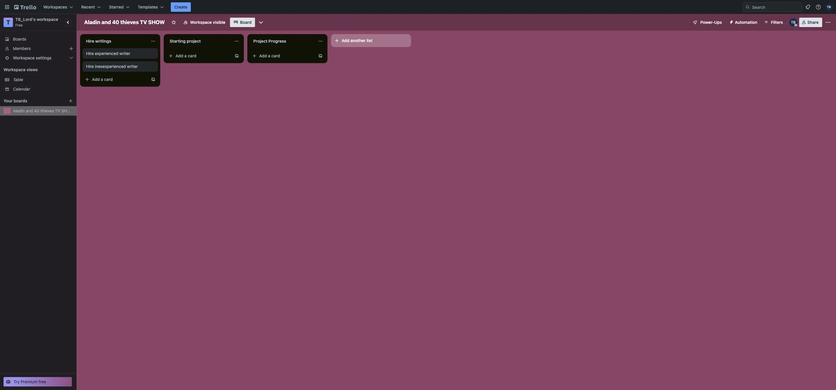 Task type: locate. For each thing, give the bounding box(es) containing it.
1 horizontal spatial 40
[[112, 19, 119, 25]]

40
[[112, 19, 119, 25], [34, 108, 39, 113]]

0 horizontal spatial aladin and 40 thieves tv show
[[13, 108, 74, 113]]

tb_lord's workspace link
[[15, 17, 58, 22]]

workspaces button
[[40, 2, 77, 12]]

add a card button down project progress text box
[[250, 51, 316, 61]]

add down the starting
[[176, 53, 183, 58]]

hire experienced writer
[[86, 51, 130, 56]]

card
[[188, 53, 197, 58], [272, 53, 280, 58], [104, 77, 113, 82]]

1 horizontal spatial card
[[188, 53, 197, 58]]

your
[[4, 98, 13, 103]]

0 horizontal spatial create from template… image
[[151, 77, 156, 82]]

table
[[13, 77, 23, 82]]

1 horizontal spatial thieves
[[121, 19, 139, 25]]

workspace
[[190, 20, 212, 25], [13, 55, 35, 60], [4, 67, 26, 72]]

card for progress
[[272, 53, 280, 58]]

templates button
[[134, 2, 167, 12]]

1 vertical spatial tv
[[55, 108, 60, 113]]

1 horizontal spatial show
[[148, 19, 165, 25]]

ups
[[715, 20, 723, 25]]

0 horizontal spatial a
[[101, 77, 103, 82]]

and
[[102, 19, 111, 25], [26, 108, 33, 113]]

recent
[[81, 4, 95, 9]]

add for starting project
[[176, 53, 183, 58]]

2 vertical spatial hire
[[86, 64, 94, 69]]

0 vertical spatial aladin and 40 thieves tv show
[[84, 19, 165, 25]]

aladin and 40 thieves tv show link
[[13, 108, 74, 114]]

a down starting project
[[185, 53, 187, 58]]

tv
[[140, 19, 147, 25], [55, 108, 60, 113]]

1 vertical spatial workspace
[[13, 55, 35, 60]]

card down "inexexperienced"
[[104, 77, 113, 82]]

thieves down starred popup button
[[121, 19, 139, 25]]

power-
[[701, 20, 715, 25]]

hire
[[86, 39, 94, 44], [86, 51, 94, 56], [86, 64, 94, 69]]

0 horizontal spatial aladin
[[13, 108, 25, 113]]

add a card
[[176, 53, 197, 58], [259, 53, 280, 58], [92, 77, 113, 82]]

workspace inside button
[[190, 20, 212, 25]]

hire for hire experienced writer
[[86, 51, 94, 56]]

0 vertical spatial workspace
[[190, 20, 212, 25]]

0 horizontal spatial 40
[[34, 108, 39, 113]]

0 vertical spatial tv
[[140, 19, 147, 25]]

0 vertical spatial aladin
[[84, 19, 100, 25]]

card for project
[[188, 53, 197, 58]]

workspace left visible
[[190, 20, 212, 25]]

add a card button down 'starting project' text field
[[166, 51, 232, 61]]

0 horizontal spatial thieves
[[40, 108, 54, 113]]

aladin inside the aladin and 40 thieves tv show text field
[[84, 19, 100, 25]]

add down "inexexperienced"
[[92, 77, 100, 82]]

hire inexexperienced writer
[[86, 64, 138, 69]]

0 horizontal spatial card
[[104, 77, 113, 82]]

2 horizontal spatial a
[[268, 53, 271, 58]]

40 down your boards with 1 items element
[[34, 108, 39, 113]]

add a card down 'project progress'
[[259, 53, 280, 58]]

add a card down starting project
[[176, 53, 197, 58]]

inexexperienced
[[95, 64, 126, 69]]

aladin down recent "popup button"
[[84, 19, 100, 25]]

workspace up table
[[4, 67, 26, 72]]

a for project
[[185, 53, 187, 58]]

a for writings
[[101, 77, 103, 82]]

a down 'project progress'
[[268, 53, 271, 58]]

add a card button for progress
[[250, 51, 316, 61]]

show menu image
[[826, 19, 832, 25]]

add a card for writings
[[92, 77, 113, 82]]

a
[[185, 53, 187, 58], [268, 53, 271, 58], [101, 77, 103, 82]]

0 horizontal spatial tv
[[55, 108, 60, 113]]

a down "inexexperienced"
[[101, 77, 103, 82]]

0 horizontal spatial and
[[26, 108, 33, 113]]

show
[[148, 19, 165, 25], [62, 108, 74, 113]]

1 vertical spatial aladin
[[13, 108, 25, 113]]

2 horizontal spatial card
[[272, 53, 280, 58]]

1 vertical spatial create from template… image
[[151, 77, 156, 82]]

add a card button
[[166, 51, 232, 61], [250, 51, 316, 61], [83, 75, 149, 84]]

1 horizontal spatial and
[[102, 19, 111, 25]]

card down "project"
[[188, 53, 197, 58]]

list
[[367, 38, 373, 43]]

1 horizontal spatial tv
[[140, 19, 147, 25]]

2 horizontal spatial add a card button
[[250, 51, 316, 61]]

workspace visible
[[190, 20, 226, 25]]

Hire writings text field
[[83, 37, 147, 46]]

add down 'project'
[[259, 53, 267, 58]]

1 horizontal spatial aladin and 40 thieves tv show
[[84, 19, 165, 25]]

t
[[6, 19, 10, 26]]

and down your boards with 1 items element
[[26, 108, 33, 113]]

2 horizontal spatial add a card
[[259, 53, 280, 58]]

writer up "hire inexexperienced writer" link
[[119, 51, 130, 56]]

visible
[[213, 20, 226, 25]]

tb_lord (tylerblack44) image
[[790, 18, 798, 27]]

writer down hire experienced writer link
[[127, 64, 138, 69]]

1 vertical spatial aladin and 40 thieves tv show
[[13, 108, 74, 113]]

workspace views
[[4, 67, 38, 72]]

add left another
[[342, 38, 350, 43]]

hire for hire writings
[[86, 39, 94, 44]]

add a card button down hire inexexperienced writer at the top left of page
[[83, 75, 149, 84]]

3 hire from the top
[[86, 64, 94, 69]]

writer for hire inexexperienced writer
[[127, 64, 138, 69]]

filters button
[[763, 18, 786, 27]]

1 vertical spatial hire
[[86, 51, 94, 56]]

hire left "inexexperienced"
[[86, 64, 94, 69]]

1 horizontal spatial a
[[185, 53, 187, 58]]

thieves
[[121, 19, 139, 25], [40, 108, 54, 113]]

workspace for workspace settings
[[13, 55, 35, 60]]

0 vertical spatial thieves
[[121, 19, 139, 25]]

and inside text field
[[102, 19, 111, 25]]

0 horizontal spatial add a card
[[92, 77, 113, 82]]

boards
[[14, 98, 27, 103]]

1 vertical spatial 40
[[34, 108, 39, 113]]

hire down hire writings
[[86, 51, 94, 56]]

a for progress
[[268, 53, 271, 58]]

0 horizontal spatial add a card button
[[83, 75, 149, 84]]

thieves down your boards with 1 items element
[[40, 108, 54, 113]]

1 vertical spatial thieves
[[40, 108, 54, 113]]

workspace
[[37, 17, 58, 22]]

and down starred
[[102, 19, 111, 25]]

create from template… image for hire writings
[[151, 77, 156, 82]]

thieves inside aladin and 40 thieves tv show link
[[40, 108, 54, 113]]

tv down calendar 'link'
[[55, 108, 60, 113]]

aladin
[[84, 19, 100, 25], [13, 108, 25, 113]]

0 vertical spatial show
[[148, 19, 165, 25]]

add a card button for project
[[166, 51, 232, 61]]

1 horizontal spatial create from template… image
[[235, 54, 239, 58]]

add another list
[[342, 38, 373, 43]]

workspace down members
[[13, 55, 35, 60]]

aladin and 40 thieves tv show
[[84, 19, 165, 25], [13, 108, 74, 113]]

0 vertical spatial writer
[[119, 51, 130, 56]]

add for project progress
[[259, 53, 267, 58]]

writer
[[119, 51, 130, 56], [127, 64, 138, 69]]

hire for hire inexexperienced writer
[[86, 64, 94, 69]]

share button
[[800, 18, 823, 27]]

aladin and 40 thieves tv show down starred popup button
[[84, 19, 165, 25]]

0 vertical spatial create from template… image
[[235, 54, 239, 58]]

workspace settings
[[13, 55, 52, 60]]

sm image
[[727, 18, 736, 26]]

tv down templates
[[140, 19, 147, 25]]

premium
[[21, 380, 37, 385]]

2 vertical spatial workspace
[[4, 67, 26, 72]]

1 horizontal spatial aladin
[[84, 19, 100, 25]]

2 hire from the top
[[86, 51, 94, 56]]

Starting project text field
[[166, 37, 231, 46]]

share
[[808, 20, 819, 25]]

create from template… image
[[235, 54, 239, 58], [151, 77, 156, 82]]

your boards with 1 items element
[[4, 98, 60, 105]]

hire inexexperienced writer link
[[86, 64, 154, 70]]

try
[[14, 380, 20, 385]]

aladin and 40 thieves tv show down your boards with 1 items element
[[13, 108, 74, 113]]

create
[[175, 4, 188, 9]]

hire experienced writer link
[[86, 51, 154, 57]]

hire inside text box
[[86, 39, 94, 44]]

open information menu image
[[816, 4, 822, 10]]

1 vertical spatial writer
[[127, 64, 138, 69]]

workspace inside dropdown button
[[13, 55, 35, 60]]

0 vertical spatial 40
[[112, 19, 119, 25]]

workspaces
[[43, 4, 67, 9]]

1 vertical spatial and
[[26, 108, 33, 113]]

settings
[[36, 55, 52, 60]]

show down templates popup button
[[148, 19, 165, 25]]

1 hire from the top
[[86, 39, 94, 44]]

aladin down boards in the left of the page
[[13, 108, 25, 113]]

board
[[240, 20, 252, 25]]

1 horizontal spatial add a card
[[176, 53, 197, 58]]

create from template… image
[[318, 54, 323, 58]]

add inside button
[[342, 38, 350, 43]]

primary element
[[0, 0, 837, 14]]

hire left writings
[[86, 39, 94, 44]]

1 vertical spatial show
[[62, 108, 74, 113]]

0 horizontal spatial show
[[62, 108, 74, 113]]

workspace settings button
[[0, 53, 77, 63]]

0 vertical spatial and
[[102, 19, 111, 25]]

show down add board image
[[62, 108, 74, 113]]

0 vertical spatial hire
[[86, 39, 94, 44]]

add
[[342, 38, 350, 43], [176, 53, 183, 58], [259, 53, 267, 58], [92, 77, 100, 82]]

card down progress
[[272, 53, 280, 58]]

1 horizontal spatial add a card button
[[166, 51, 232, 61]]

workspace navigation collapse icon image
[[64, 18, 73, 27]]

40 down starred
[[112, 19, 119, 25]]

add a card down "inexexperienced"
[[92, 77, 113, 82]]

starred button
[[106, 2, 133, 12]]



Task type: vqa. For each thing, say whether or not it's contained in the screenshot.
1st Collapse list icon from the left
no



Task type: describe. For each thing, give the bounding box(es) containing it.
aladin and 40 thieves tv show inside text field
[[84, 19, 165, 25]]

tv inside text field
[[140, 19, 147, 25]]

recent button
[[78, 2, 104, 12]]

back to home image
[[14, 2, 36, 12]]

tyler black (tylerblack44) image
[[826, 4, 833, 11]]

boards link
[[0, 34, 77, 44]]

40 inside text field
[[112, 19, 119, 25]]

templates
[[138, 4, 158, 9]]

calendar
[[13, 87, 30, 92]]

add for hire writings
[[92, 77, 100, 82]]

workspace for workspace visible
[[190, 20, 212, 25]]

add a card button for writings
[[83, 75, 149, 84]]

progress
[[269, 39, 286, 44]]

starting
[[170, 39, 186, 44]]

create button
[[171, 2, 191, 12]]

table link
[[13, 77, 73, 83]]

project
[[187, 39, 201, 44]]

automation button
[[727, 18, 762, 27]]

views
[[27, 67, 38, 72]]

card for writings
[[104, 77, 113, 82]]

this member is an admin of this board. image
[[795, 24, 798, 27]]

hire writings
[[86, 39, 111, 44]]

writer for hire experienced writer
[[119, 51, 130, 56]]

writings
[[95, 39, 111, 44]]

star or unstar board image
[[171, 20, 176, 25]]

free
[[39, 380, 46, 385]]

power-ups
[[701, 20, 723, 25]]

another
[[351, 38, 366, 43]]

0 notifications image
[[805, 4, 812, 11]]

Search field
[[751, 3, 802, 11]]

Board name text field
[[81, 18, 168, 27]]

project
[[254, 39, 268, 44]]

your boards
[[4, 98, 27, 103]]

members
[[13, 46, 31, 51]]

workspace visible button
[[180, 18, 229, 27]]

search image
[[746, 5, 751, 9]]

project progress
[[254, 39, 286, 44]]

starting project
[[170, 39, 201, 44]]

show inside text field
[[148, 19, 165, 25]]

starred
[[109, 4, 124, 9]]

experienced
[[95, 51, 118, 56]]

filters
[[772, 20, 784, 25]]

boards
[[13, 37, 26, 42]]

create from template… image for starting project
[[235, 54, 239, 58]]

tb_lord's
[[15, 17, 36, 22]]

try premium free
[[14, 380, 46, 385]]

tb_lord's workspace free
[[15, 17, 58, 27]]

aladin inside aladin and 40 thieves tv show link
[[13, 108, 25, 113]]

board link
[[230, 18, 255, 27]]

workspace for workspace views
[[4, 67, 26, 72]]

automation
[[736, 20, 758, 25]]

power-ups button
[[689, 18, 726, 27]]

free
[[15, 23, 23, 27]]

members link
[[0, 44, 77, 53]]

add board image
[[68, 99, 73, 103]]

calendar link
[[13, 86, 73, 92]]

add a card for progress
[[259, 53, 280, 58]]

customize views image
[[258, 19, 264, 25]]

Project Progress text field
[[250, 37, 315, 46]]

thieves inside the aladin and 40 thieves tv show text field
[[121, 19, 139, 25]]

add a card for project
[[176, 53, 197, 58]]

t link
[[4, 18, 13, 27]]

add another list button
[[331, 34, 412, 47]]

try premium free button
[[4, 378, 72, 387]]



